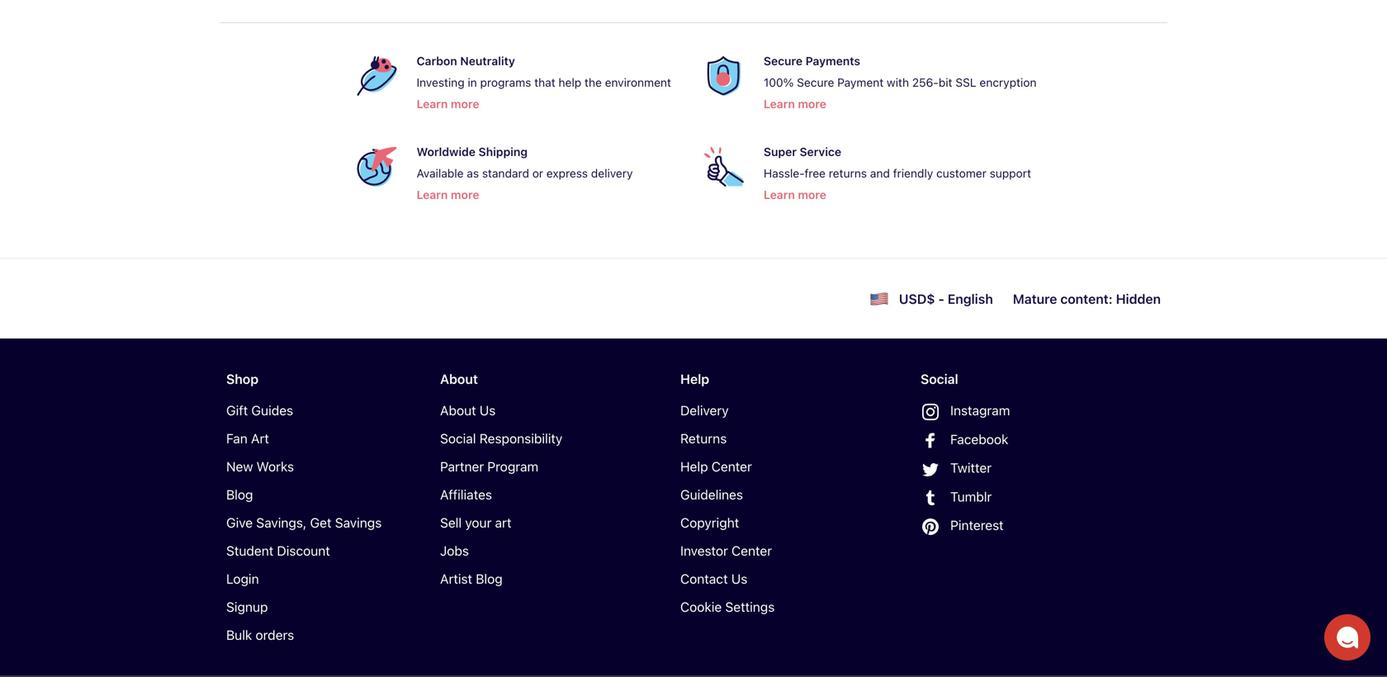 Task type: describe. For each thing, give the bounding box(es) containing it.
secure payments image
[[704, 56, 744, 96]]

get
[[310, 515, 332, 530]]

super service hassle-free returns and friendly customer support learn more
[[764, 145, 1031, 201]]

art
[[251, 431, 269, 446]]

bulk orders
[[226, 627, 294, 643]]

guides
[[251, 403, 293, 418]]

as
[[467, 166, 479, 180]]

mature
[[1013, 291, 1057, 307]]

and
[[870, 166, 890, 180]]

programs
[[480, 76, 531, 89]]

0 vertical spatial secure
[[764, 54, 803, 68]]

learn more link for available
[[417, 185, 479, 205]]

guidelines
[[680, 487, 743, 502]]

pinterest link
[[921, 515, 1108, 537]]

delivery link
[[680, 400, 868, 421]]

available
[[417, 166, 464, 180]]

pinterest
[[950, 517, 1004, 533]]

gift
[[226, 403, 248, 418]]

-
[[938, 291, 944, 307]]

instagram link
[[921, 400, 1108, 422]]

customer
[[936, 166, 987, 180]]

social for social responsibility
[[440, 431, 476, 446]]

trust signals element
[[220, 36, 1167, 218]]

secure payments 100% secure payment with 256-bit ssl encryption learn more
[[764, 54, 1037, 111]]

social responsibility link
[[440, 428, 627, 449]]

service
[[800, 145, 841, 159]]

investor center
[[680, 543, 772, 559]]

new works link
[[226, 456, 414, 477]]

affiliates
[[440, 487, 492, 502]]

social for social
[[921, 371, 958, 387]]

neutrality
[[460, 54, 515, 68]]

investor center link
[[680, 540, 868, 561]]

more inside secure payments 100% secure payment with 256-bit ssl encryption learn more
[[798, 97, 826, 111]]

new works
[[226, 459, 294, 474]]

256-
[[912, 76, 939, 89]]

ssl
[[956, 76, 976, 89]]

mature content: hidden link
[[1013, 286, 1161, 312]]

savings,
[[256, 515, 307, 530]]

payment
[[837, 76, 884, 89]]

bit
[[939, 76, 952, 89]]

the
[[585, 76, 602, 89]]

responsibility
[[479, 431, 562, 446]]

worldwide shipping element
[[351, 140, 671, 205]]

friendly
[[893, 166, 933, 180]]

cookie settings
[[680, 599, 775, 615]]

secure payments element
[[698, 50, 1037, 114]]

carbon neutrality image
[[357, 56, 397, 96]]

more inside carbon neutrality investing in programs that help the environment learn more
[[451, 97, 479, 111]]

carbon neutrality element
[[351, 50, 671, 114]]

about for about us
[[440, 403, 476, 418]]

bulk
[[226, 627, 252, 643]]

learn more link for hassle-
[[764, 185, 826, 205]]

contact
[[680, 571, 728, 587]]

login
[[226, 571, 259, 587]]

partner
[[440, 459, 484, 474]]

savings
[[335, 515, 382, 530]]

environment
[[605, 76, 671, 89]]

more inside super service hassle-free returns and friendly customer support learn more
[[798, 188, 826, 201]]

english
[[948, 291, 993, 307]]

art
[[495, 515, 512, 530]]

in
[[468, 76, 477, 89]]

super
[[764, 145, 797, 159]]

🇺🇸 footer
[[0, 258, 1387, 677]]

jobs
[[440, 543, 469, 559]]

super service element
[[698, 140, 1037, 205]]

shop
[[226, 371, 258, 387]]

fan
[[226, 431, 248, 446]]

worldwide shipping available as standard or express delivery learn more
[[417, 145, 633, 201]]

more inside worldwide shipping available as standard or express delivery learn more
[[451, 188, 479, 201]]

express
[[546, 166, 588, 180]]

standard
[[482, 166, 529, 180]]

copyright link
[[680, 512, 868, 533]]

contact us
[[680, 571, 748, 587]]

🇺🇸
[[869, 287, 889, 310]]

learn more link for investing
[[417, 94, 479, 114]]

learn inside secure payments 100% secure payment with 256-bit ssl encryption learn more
[[764, 97, 795, 111]]

give savings, get savings
[[226, 515, 382, 530]]

signup link
[[226, 596, 414, 618]]

contact us link
[[680, 568, 868, 590]]

shipping
[[479, 145, 528, 159]]

new
[[226, 459, 253, 474]]

sell
[[440, 515, 462, 530]]



Task type: locate. For each thing, give the bounding box(es) containing it.
bulk orders link
[[226, 624, 414, 646]]

center
[[712, 459, 752, 474], [732, 543, 772, 559]]

social inside 'link'
[[440, 431, 476, 446]]

social up partner
[[440, 431, 476, 446]]

hassle-
[[764, 166, 805, 180]]

social
[[921, 371, 958, 387], [440, 431, 476, 446]]

blog right artist at the bottom of the page
[[476, 571, 503, 587]]

about up about us
[[440, 371, 478, 387]]

sell your art link
[[440, 512, 627, 533]]

2 help from the top
[[680, 459, 708, 474]]

settings
[[725, 599, 775, 615]]

learn down 100%
[[764, 97, 795, 111]]

learn more link down "available"
[[417, 185, 479, 205]]

center for investor center
[[732, 543, 772, 559]]

gift guides
[[226, 403, 293, 418]]

learn inside worldwide shipping available as standard or express delivery learn more
[[417, 188, 448, 201]]

delivery
[[591, 166, 633, 180]]

carbon neutrality investing in programs that help the environment learn more
[[417, 54, 671, 111]]

worldwide shipping image
[[357, 147, 397, 187]]

100%
[[764, 76, 794, 89]]

learn more link down hassle-
[[764, 185, 826, 205]]

learn down "available"
[[417, 188, 448, 201]]

encryption
[[980, 76, 1037, 89]]

artist
[[440, 571, 472, 587]]

your
[[465, 515, 492, 530]]

signup
[[226, 599, 268, 615]]

us for about us
[[480, 403, 496, 418]]

blog link
[[226, 484, 414, 505]]

support
[[990, 166, 1031, 180]]

more down in
[[451, 97, 479, 111]]

student discount
[[226, 543, 330, 559]]

1 vertical spatial center
[[732, 543, 772, 559]]

learn down hassle-
[[764, 188, 795, 201]]

learn more link inside "super service" element
[[764, 185, 826, 205]]

1 horizontal spatial blog
[[476, 571, 503, 587]]

0 horizontal spatial us
[[480, 403, 496, 418]]

about us
[[440, 403, 496, 418]]

free
[[805, 166, 826, 180]]

or
[[532, 166, 543, 180]]

discount
[[277, 543, 330, 559]]

facebook link
[[921, 428, 1108, 450]]

1 vertical spatial social
[[440, 431, 476, 446]]

us up social responsibility
[[480, 403, 496, 418]]

1 vertical spatial about
[[440, 403, 476, 418]]

more down the as at top left
[[451, 188, 479, 201]]

that
[[534, 76, 555, 89]]

facebook
[[950, 431, 1008, 447]]

usd$
[[899, 291, 935, 307]]

1 vertical spatial secure
[[797, 76, 834, 89]]

fan art
[[226, 431, 269, 446]]

twitter
[[950, 460, 992, 476]]

learn inside super service hassle-free returns and friendly customer support learn more
[[764, 188, 795, 201]]

0 horizontal spatial social
[[440, 431, 476, 446]]

help down the returns
[[680, 459, 708, 474]]

secure down payments
[[797, 76, 834, 89]]

0 vertical spatial about
[[440, 371, 478, 387]]

about
[[440, 371, 478, 387], [440, 403, 476, 418]]

orders
[[256, 627, 294, 643]]

us
[[480, 403, 496, 418], [731, 571, 748, 587]]

more down payments
[[798, 97, 826, 111]]

0 vertical spatial us
[[480, 403, 496, 418]]

program
[[487, 459, 538, 474]]

more down free
[[798, 188, 826, 201]]

help up delivery
[[680, 371, 709, 387]]

0 vertical spatial blog
[[226, 487, 253, 502]]

mature content: hidden
[[1013, 291, 1161, 307]]

help for help center
[[680, 459, 708, 474]]

learn more link inside worldwide shipping element
[[417, 185, 479, 205]]

learn down investing
[[417, 97, 448, 111]]

delivery
[[680, 403, 729, 418]]

about up social responsibility
[[440, 403, 476, 418]]

affiliates link
[[440, 484, 627, 505]]

learn more link
[[417, 94, 479, 114], [764, 94, 826, 114], [417, 185, 479, 205], [764, 185, 826, 205]]

learn more link down investing
[[417, 94, 479, 114]]

us for contact us
[[731, 571, 748, 587]]

1 vertical spatial help
[[680, 459, 708, 474]]

open chat image
[[1336, 626, 1359, 649]]

help for help
[[680, 371, 709, 387]]

1 horizontal spatial social
[[921, 371, 958, 387]]

cookie settings button
[[680, 599, 775, 615]]

center up the guidelines
[[712, 459, 752, 474]]

tumblr
[[950, 489, 992, 504]]

copyright
[[680, 515, 739, 530]]

us up settings
[[731, 571, 748, 587]]

social up instagram
[[921, 371, 958, 387]]

investor
[[680, 543, 728, 559]]

2 about from the top
[[440, 403, 476, 418]]

super service image
[[704, 147, 744, 187]]

returns link
[[680, 428, 868, 449]]

login link
[[226, 568, 414, 590]]

artist blog
[[440, 571, 503, 587]]

partner program link
[[440, 456, 627, 477]]

jobs link
[[440, 540, 627, 561]]

about for about
[[440, 371, 478, 387]]

about us link
[[440, 400, 627, 421]]

returns
[[829, 166, 867, 180]]

sell your art
[[440, 515, 512, 530]]

0 vertical spatial social
[[921, 371, 958, 387]]

1 vertical spatial us
[[731, 571, 748, 587]]

help center
[[680, 459, 752, 474]]

social responsibility
[[440, 431, 562, 446]]

help center link
[[680, 456, 868, 477]]

learn
[[417, 97, 448, 111], [764, 97, 795, 111], [417, 188, 448, 201], [764, 188, 795, 201]]

learn more link inside "secure payments" element
[[764, 94, 826, 114]]

hidden
[[1116, 291, 1161, 307]]

learn more link for 100%
[[764, 94, 826, 114]]

1 help from the top
[[680, 371, 709, 387]]

student discount link
[[226, 540, 414, 561]]

gift guides link
[[226, 400, 414, 421]]

more
[[451, 97, 479, 111], [798, 97, 826, 111], [451, 188, 479, 201], [798, 188, 826, 201]]

partner program
[[440, 459, 538, 474]]

give
[[226, 515, 253, 530]]

blog down the new
[[226, 487, 253, 502]]

0 vertical spatial center
[[712, 459, 752, 474]]

learn more link inside carbon neutrality element
[[417, 94, 479, 114]]

tumblr link
[[921, 486, 1108, 508]]

1 vertical spatial blog
[[476, 571, 503, 587]]

give savings, get savings link
[[226, 512, 414, 533]]

usd$ - english
[[899, 291, 993, 307]]

instagram
[[950, 403, 1010, 418]]

0 vertical spatial help
[[680, 371, 709, 387]]

carbon
[[417, 54, 457, 68]]

learn more link down 100%
[[764, 94, 826, 114]]

secure up 100%
[[764, 54, 803, 68]]

student
[[226, 543, 274, 559]]

help
[[559, 76, 581, 89]]

1 horizontal spatial us
[[731, 571, 748, 587]]

learn inside carbon neutrality investing in programs that help the environment learn more
[[417, 97, 448, 111]]

center up contact us link
[[732, 543, 772, 559]]

1 about from the top
[[440, 371, 478, 387]]

cookie
[[680, 599, 722, 615]]

returns
[[680, 431, 727, 446]]

payments
[[806, 54, 860, 68]]

worldwide
[[417, 145, 476, 159]]

secure
[[764, 54, 803, 68], [797, 76, 834, 89]]

with
[[887, 76, 909, 89]]

works
[[256, 459, 294, 474]]

0 horizontal spatial blog
[[226, 487, 253, 502]]

twitter link
[[921, 457, 1108, 479]]

center for help center
[[712, 459, 752, 474]]



Task type: vqa. For each thing, say whether or not it's contained in the screenshot.


